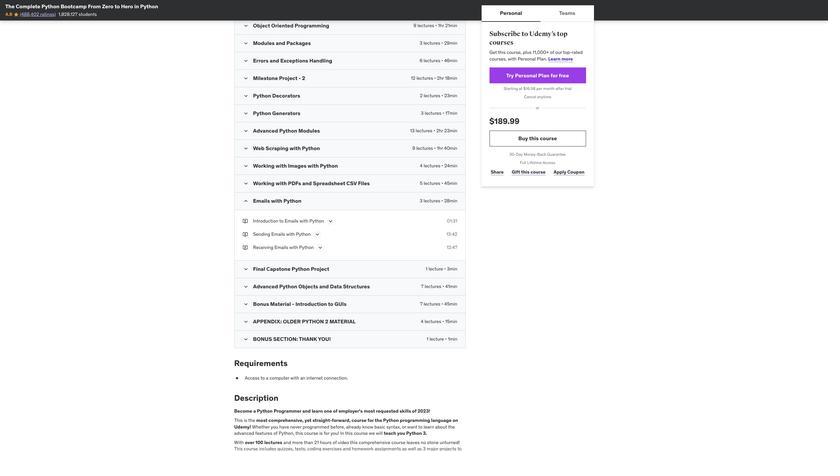 Task type: vqa. For each thing, say whether or not it's contained in the screenshot.
C#
no



Task type: describe. For each thing, give the bounding box(es) containing it.
2 as from the left
[[417, 446, 422, 451]]

• for working with images with python
[[442, 163, 443, 169]]

with left images at top
[[276, 162, 287, 169]]

0 horizontal spatial xsmall image
[[234, 375, 240, 382]]

employer's
[[339, 408, 363, 414]]

1 as from the left
[[402, 446, 407, 451]]

12 lectures • 2hr 18min
[[411, 75, 458, 81]]

1hr for object oriented programming
[[438, 23, 444, 29]]

the
[[5, 3, 15, 10]]

0 vertical spatial for
[[551, 72, 558, 79]]

coupon
[[568, 169, 585, 175]]

of right the skills
[[412, 408, 417, 414]]

images
[[288, 162, 307, 169]]

13:42
[[447, 231, 458, 237]]

with left an
[[291, 375, 299, 381]]

language
[[431, 417, 452, 423]]

apply coupon button
[[552, 166, 586, 179]]

programmed
[[303, 424, 329, 430]]

hours
[[320, 439, 332, 445]]

handling
[[310, 57, 332, 64]]

course down 'lifetime' in the top of the page
[[531, 169, 546, 175]]

lectures for modules and packages
[[424, 40, 440, 46]]

small image for working
[[243, 163, 249, 169]]

to down requirements
[[261, 375, 265, 381]]

small image for working with pdfs and spreadsheet csv files
[[243, 180, 249, 187]]

small image for advanced python objects and data structures
[[243, 283, 249, 290]]

3 for python generators
[[421, 110, 424, 116]]

final capstone python project
[[253, 266, 329, 272]]

this right gift at the top right of page
[[521, 169, 530, 175]]

4 lectures • 24min
[[420, 163, 458, 169]]

you for teach
[[397, 430, 405, 436]]

with right images at top
[[308, 162, 319, 169]]

0 horizontal spatial learn
[[312, 408, 323, 414]]

0 vertical spatial is
[[244, 417, 247, 423]]

3 lectures • 28min
[[420, 198, 458, 204]]

to inside 'whether you have never programmed before, already know basic syntax, or want to learn about the advanced features of python, this course is for you! in this course we will'
[[419, 424, 423, 430]]

1 vertical spatial modules
[[299, 127, 320, 134]]

straight-
[[313, 417, 332, 423]]

you for whether
[[271, 424, 278, 430]]

lectures for working with pdfs and spreadsheet csv files
[[424, 180, 441, 186]]

13
[[410, 128, 415, 134]]

0 horizontal spatial a
[[253, 408, 256, 414]]

get this course, plus 11,000+ of our top-rated courses, with personal plan.
[[490, 49, 583, 62]]

small image for final capstone python project
[[243, 266, 249, 273]]

0 horizontal spatial project
[[279, 75, 298, 81]]

3.
[[423, 430, 427, 436]]

personal inside get this course, plus 11,000+ of our top-rated courses, with personal plan.
[[518, 56, 536, 62]]

with inside get this course, plus 11,000+ of our top-rated courses, with personal plan.
[[508, 56, 517, 62]]

small image for errors and exceptions handling
[[243, 58, 249, 64]]

lectures for emails with python
[[424, 198, 440, 204]]

21min
[[445, 23, 458, 29]]

0 horizontal spatial the
[[248, 417, 255, 423]]

lecture for final capstone python project
[[429, 266, 443, 272]]

01:31
[[447, 218, 458, 224]]

requested
[[376, 408, 399, 414]]

• for emails with python
[[442, 198, 443, 204]]

plan
[[539, 72, 550, 79]]

is inside 'whether you have never programmed before, already know basic syntax, or want to learn about the advanced features of python, this course is for you! in this course we will'
[[319, 430, 323, 436]]

you!
[[331, 430, 339, 436]]

this down 'never' at left bottom
[[296, 430, 303, 436]]

small image for python generators
[[243, 110, 249, 117]]

• for bonus section: thank you!
[[445, 336, 447, 342]]

basic
[[375, 424, 385, 430]]

full
[[520, 160, 527, 165]]

description
[[234, 393, 278, 403]]

this inside get this course, plus 11,000+ of our top-rated courses, with personal plan.
[[498, 49, 506, 55]]

programmer
[[274, 408, 301, 414]]

projects
[[440, 446, 457, 451]]

with up introduction to emails with python
[[271, 198, 282, 204]]

9 lectures • 1hr 21min
[[414, 23, 458, 29]]

become a python programmer and learn one of employer's most requested skills of 2023!
[[234, 408, 430, 414]]

xsmall image for introduction
[[243, 218, 248, 224]]

3 for emails with python
[[420, 198, 423, 204]]

9 lectures • 1hr 40min
[[413, 145, 458, 151]]

python inside most comprehensive, yet straight-forward, course for the python programming language on udemy!
[[383, 417, 399, 423]]

lectures for advanced python modules
[[416, 128, 433, 134]]

course inside most comprehensive, yet straight-forward, course for the python programming language on udemy!
[[352, 417, 367, 423]]

0 vertical spatial modules
[[253, 40, 275, 46]]

for inside 'whether you have never programmed before, already know basic syntax, or want to learn about the advanced features of python, this course is for you! in this course we will'
[[324, 430, 330, 436]]

back
[[537, 152, 546, 157]]

9 for web scraping with python
[[413, 145, 415, 151]]

teach
[[384, 430, 396, 436]]

material
[[270, 301, 291, 307]]

small image for python decorators
[[243, 93, 249, 99]]

we
[[369, 430, 375, 436]]

small image for milestone project - 2
[[243, 75, 249, 82]]

of inside and more than 21 hours of video this comprehensive course leaves no stone unturned! this course includes quizzes, tests, coding exercises and homework assignments as well as 3 major projects t
[[333, 439, 337, 445]]

1min
[[448, 336, 458, 342]]

to inside subscribe to udemy's top courses
[[522, 30, 528, 38]]

plan.
[[537, 56, 547, 62]]

1,828,127
[[58, 11, 78, 17]]

skills
[[400, 408, 411, 414]]

- for material
[[292, 301, 294, 307]]

working with pdfs and spreadsheet csv files
[[253, 180, 370, 187]]

video
[[338, 439, 349, 445]]

course down teach you python 3.
[[392, 439, 406, 445]]

• for milestone project - 2
[[434, 75, 436, 81]]

1hr for web scraping with python
[[437, 145, 443, 151]]

lectures for object oriented programming
[[418, 23, 434, 29]]

1 for final capstone python project
[[426, 266, 428, 272]]

$189.99 buy this course
[[490, 116, 557, 142]]

buy this course button
[[490, 131, 586, 146]]

with down introduction to emails with python
[[286, 231, 295, 237]]

and right errors
[[270, 57, 279, 64]]

objects
[[299, 283, 318, 290]]

small image for emails
[[243, 198, 249, 204]]

coding
[[307, 446, 322, 451]]

try personal plan for free link
[[490, 68, 586, 83]]

7 for advanced python objects and data structures
[[421, 283, 424, 289]]

guarantee
[[547, 152, 566, 157]]

(488,402 ratings)
[[20, 11, 56, 17]]

working for working with images with python
[[253, 162, 275, 169]]

receiving emails with python
[[253, 244, 314, 250]]

- for project
[[299, 75, 301, 81]]

0 horizontal spatial introduction
[[253, 218, 278, 224]]

advanced python objects and data structures
[[253, 283, 370, 290]]

day
[[516, 152, 523, 157]]

older
[[283, 318, 301, 325]]

internet
[[307, 375, 323, 381]]

capstone
[[267, 266, 291, 272]]

and down video
[[343, 446, 351, 451]]

1 horizontal spatial or
[[536, 105, 540, 110]]

with left pdfs
[[276, 180, 287, 187]]

2 23min from the top
[[444, 128, 458, 134]]

access inside 30-day money-back guarantee full lifetime access
[[543, 160, 556, 165]]

personal inside button
[[500, 10, 522, 16]]

of right one
[[333, 408, 338, 414]]

emails with python
[[253, 198, 302, 204]]

of inside get this course, plus 11,000+ of our top-rated courses, with personal plan.
[[550, 49, 554, 55]]

with down sending emails with python
[[289, 244, 298, 250]]

gift this course link
[[511, 166, 547, 179]]

12:47
[[447, 244, 458, 250]]

3 lectures • 17min
[[421, 110, 458, 116]]

top
[[557, 30, 568, 38]]

with up working with images with python at left
[[290, 145, 301, 152]]

tab list containing personal
[[482, 5, 594, 22]]

on
[[453, 417, 458, 423]]

data
[[330, 283, 342, 290]]

try personal plan for free
[[507, 72, 569, 79]]

and down oriented
[[276, 40, 285, 46]]

1 lecture • 3min
[[426, 266, 458, 272]]

well
[[408, 446, 416, 451]]

stone
[[427, 439, 439, 445]]

to up sending emails with python
[[279, 218, 284, 224]]

30-day money-back guarantee full lifetime access
[[510, 152, 566, 165]]

this right in
[[345, 430, 353, 436]]

thank
[[299, 336, 317, 342]]

4 for material
[[421, 319, 424, 324]]

leaves
[[407, 439, 420, 445]]

complete
[[16, 3, 40, 10]]

• for python generators
[[443, 110, 444, 116]]

section:
[[273, 336, 298, 342]]

syntax,
[[387, 424, 401, 430]]

21
[[314, 439, 319, 445]]

ratings)
[[40, 11, 56, 17]]

1 lecture • 1min
[[427, 336, 458, 342]]

modules and packages
[[253, 40, 311, 46]]

and up quizzes,
[[283, 439, 291, 445]]

rated
[[572, 49, 583, 55]]

at
[[519, 86, 523, 91]]

3 inside and more than 21 hours of video this comprehensive course leaves no stone unturned! this course includes quizzes, tests, coding exercises and homework assignments as well as 3 major projects t
[[423, 446, 426, 451]]

100
[[256, 439, 263, 445]]

packages
[[287, 40, 311, 46]]

5 lectures • 45min
[[420, 180, 458, 186]]

sending
[[253, 231, 270, 237]]

have
[[279, 424, 289, 430]]

sending emails with python
[[253, 231, 311, 237]]

45min for bonus material - introduction to guis
[[445, 301, 458, 307]]

python decorators
[[253, 92, 300, 99]]

lecture for bonus section: thank you!
[[430, 336, 444, 342]]

learn inside 'whether you have never programmed before, already know basic syntax, or want to learn about the advanced features of python, this course is for you! in this course we will'
[[424, 424, 434, 430]]

lectures for bonus material - introduction to guis
[[424, 301, 441, 307]]

show lecture description image for sending emails with python
[[314, 231, 321, 238]]



Task type: locate. For each thing, give the bounding box(es) containing it.
this up udemy!
[[234, 417, 243, 423]]

• for object oriented programming
[[435, 23, 437, 29]]

1 vertical spatial you
[[397, 430, 405, 436]]

1 vertical spatial project
[[311, 266, 329, 272]]

no
[[421, 439, 426, 445]]

23min up 40min
[[444, 128, 458, 134]]

2 working from the top
[[253, 180, 275, 187]]

xsmall image left 'receiving'
[[243, 244, 248, 251]]

2 small image from the top
[[243, 58, 249, 64]]

0 vertical spatial more
[[562, 56, 573, 62]]

• up 3 lectures • 17min
[[442, 93, 443, 99]]

advanced for advanced python modules
[[253, 127, 278, 134]]

udemy!
[[234, 424, 251, 430]]

46min
[[444, 58, 458, 64]]

lectures up includes at the left bottom
[[264, 439, 282, 445]]

bonus material - introduction to guis
[[253, 301, 347, 307]]

• left 40min
[[434, 145, 436, 151]]

1 23min from the top
[[444, 93, 458, 99]]

cancel
[[524, 94, 536, 99]]

of left python,
[[274, 430, 278, 436]]

most inside most comprehensive, yet straight-forward, course for the python programming language on udemy!
[[256, 417, 268, 423]]

to right the want
[[419, 424, 423, 430]]

• up 9 lectures • 1hr 40min
[[434, 128, 435, 134]]

advanced
[[234, 430, 254, 436]]

2 horizontal spatial for
[[551, 72, 558, 79]]

most comprehensive, yet straight-forward, course for the python programming language on udemy!
[[234, 417, 458, 430]]

2 xsmall image from the top
[[243, 231, 248, 238]]

0 horizontal spatial for
[[324, 430, 330, 436]]

tab list
[[482, 5, 594, 22]]

1 vertical spatial 4
[[421, 319, 424, 324]]

python generators
[[253, 110, 300, 116]]

1 horizontal spatial 2
[[325, 318, 328, 325]]

5 small image from the top
[[243, 110, 249, 117]]

15min
[[445, 319, 458, 324]]

access
[[543, 160, 556, 165], [245, 375, 260, 381]]

1 vertical spatial 2hr
[[437, 128, 443, 134]]

1 horizontal spatial introduction
[[296, 301, 327, 307]]

1 horizontal spatial the
[[375, 417, 382, 423]]

1 vertical spatial 9
[[413, 145, 415, 151]]

starting
[[504, 86, 518, 91]]

1 vertical spatial advanced
[[253, 283, 278, 290]]

1 vertical spatial xsmall image
[[234, 375, 240, 382]]

• left 21min
[[435, 23, 437, 29]]

most up 'know'
[[364, 408, 375, 414]]

small image for modules
[[243, 40, 249, 47]]

1 vertical spatial lecture
[[430, 336, 444, 342]]

modules down object
[[253, 40, 275, 46]]

try
[[507, 72, 514, 79]]

1 horizontal spatial more
[[562, 56, 573, 62]]

structures
[[343, 283, 370, 290]]

1 vertical spatial a
[[253, 408, 256, 414]]

• for advanced python modules
[[434, 128, 435, 134]]

and right pdfs
[[302, 180, 312, 187]]

for left the you!
[[324, 430, 330, 436]]

1 horizontal spatial modules
[[299, 127, 320, 134]]

• for working with pdfs and spreadsheet csv files
[[442, 180, 443, 186]]

1 this from the top
[[234, 417, 243, 423]]

0 horizontal spatial or
[[402, 424, 406, 430]]

know
[[362, 424, 374, 430]]

lectures up the 13 lectures • 2hr 23min
[[425, 110, 442, 116]]

2hr left 18min
[[437, 75, 444, 81]]

0 horizontal spatial more
[[292, 439, 303, 445]]

lectures right '6'
[[424, 58, 440, 64]]

• left 18min
[[434, 75, 436, 81]]

0 vertical spatial 4
[[420, 163, 423, 169]]

5
[[420, 180, 423, 186]]

as left the "well"
[[402, 446, 407, 451]]

you down syntax,
[[397, 430, 405, 436]]

one
[[324, 408, 332, 414]]

small image for object oriented programming
[[243, 23, 249, 29]]

2 for milestone project - 2
[[302, 75, 305, 81]]

23min down 18min
[[444, 93, 458, 99]]

1 horizontal spatial xsmall image
[[243, 244, 248, 251]]

• for final capstone python project
[[444, 266, 446, 272]]

and left data
[[319, 283, 329, 290]]

tests,
[[295, 446, 306, 451]]

• for appendix: older python 2 material
[[443, 319, 444, 324]]

0 horizontal spatial modules
[[253, 40, 275, 46]]

project
[[279, 75, 298, 81], [311, 266, 329, 272]]

0 vertical spatial -
[[299, 75, 301, 81]]

you inside 'whether you have never programmed before, already know basic syntax, or want to learn about the advanced features of python, this course is for you! in this course we will'
[[271, 424, 278, 430]]

lectures for appendix: older python 2 material
[[425, 319, 441, 324]]

4 small image from the top
[[243, 93, 249, 99]]

oriented
[[271, 22, 294, 29]]

this down with
[[234, 446, 243, 451]]

learn
[[312, 408, 323, 414], [424, 424, 434, 430]]

41min
[[446, 283, 458, 289]]

for up 'know'
[[368, 417, 374, 423]]

object
[[253, 22, 270, 29]]

2 small image from the top
[[243, 163, 249, 169]]

over
[[245, 439, 254, 445]]

access to a computer with an internet connection.
[[245, 375, 348, 381]]

1 small image from the top
[[243, 40, 249, 47]]

project up the decorators
[[279, 75, 298, 81]]

more down top-
[[562, 56, 573, 62]]

1 horizontal spatial you
[[397, 430, 405, 436]]

1 horizontal spatial for
[[368, 417, 374, 423]]

this up courses,
[[498, 49, 506, 55]]

more for learn
[[562, 56, 573, 62]]

1 advanced from the top
[[253, 127, 278, 134]]

small image for advanced python modules
[[243, 128, 249, 134]]

• for bonus material - introduction to guis
[[442, 301, 443, 307]]

11 small image from the top
[[243, 301, 249, 308]]

the
[[248, 417, 255, 423], [375, 417, 382, 423], [448, 424, 455, 430]]

with up sending emails with python
[[300, 218, 308, 224]]

advanced up bonus
[[253, 283, 278, 290]]

1hr left 40min
[[437, 145, 443, 151]]

0 vertical spatial 1
[[426, 266, 428, 272]]

is up udemy!
[[244, 417, 247, 423]]

3 small image from the top
[[243, 75, 249, 82]]

1 vertical spatial show lecture description image
[[314, 231, 321, 238]]

1 horizontal spatial most
[[364, 408, 375, 414]]

2 this from the top
[[234, 446, 243, 451]]

0 vertical spatial introduction
[[253, 218, 278, 224]]

1 horizontal spatial is
[[319, 430, 323, 436]]

project up advanced python objects and data structures
[[311, 266, 329, 272]]

2 vertical spatial show lecture description image
[[317, 244, 324, 251]]

0 vertical spatial this
[[234, 417, 243, 423]]

1 vertical spatial 45min
[[445, 301, 458, 307]]

0 vertical spatial lecture
[[429, 266, 443, 272]]

0 vertical spatial a
[[266, 375, 268, 381]]

more up tests,
[[292, 439, 303, 445]]

show lecture description image for receiving emails with python
[[317, 244, 324, 251]]

this inside $189.99 buy this course
[[529, 135, 539, 142]]

course down over
[[244, 446, 258, 451]]

1 up 7 lectures • 41min
[[426, 266, 428, 272]]

40min
[[444, 145, 458, 151]]

1 vertical spatial most
[[256, 417, 268, 423]]

0 vertical spatial access
[[543, 160, 556, 165]]

introduction down advanced python objects and data structures
[[296, 301, 327, 307]]

subscribe to udemy's top courses
[[490, 30, 568, 47]]

9 for object oriented programming
[[414, 23, 417, 29]]

1 vertical spatial more
[[292, 439, 303, 445]]

a
[[266, 375, 268, 381], [253, 408, 256, 414]]

7 lectures • 41min
[[421, 283, 458, 289]]

6 small image from the top
[[243, 128, 249, 134]]

8 small image from the top
[[243, 180, 249, 187]]

learn
[[549, 56, 561, 62]]

features
[[255, 430, 273, 436]]

1 vertical spatial for
[[368, 417, 374, 423]]

access down back
[[543, 160, 556, 165]]

lectures down 12 lectures • 2hr 18min on the top of the page
[[424, 93, 441, 99]]

to left guis
[[328, 301, 333, 307]]

2 vertical spatial personal
[[515, 72, 537, 79]]

unturned!
[[440, 439, 460, 445]]

lectures down 9 lectures • 1hr 40min
[[424, 163, 441, 169]]

show lecture description image for introduction to emails with python
[[328, 218, 334, 225]]

lectures up 4 lectures • 15min
[[424, 301, 441, 307]]

45min for working with pdfs and spreadsheet csv files
[[445, 180, 458, 186]]

3
[[420, 40, 423, 46], [421, 110, 424, 116], [420, 198, 423, 204], [423, 446, 426, 451]]

10 small image from the top
[[243, 283, 249, 290]]

1hr
[[438, 23, 444, 29], [437, 145, 443, 151]]

starting at $16.58 per month after trial cancel anytime
[[504, 86, 572, 99]]

learn more
[[549, 56, 573, 62]]

0 vertical spatial 1hr
[[438, 23, 444, 29]]

0 vertical spatial 23min
[[444, 93, 458, 99]]

1 vertical spatial xsmall image
[[243, 231, 248, 238]]

small image for appendix: older python 2 material
[[243, 319, 249, 325]]

course down 'know'
[[354, 430, 368, 436]]

1 vertical spatial -
[[292, 301, 294, 307]]

in
[[134, 3, 139, 10]]

• left '28min'
[[442, 198, 443, 204]]

appendix:
[[253, 318, 282, 325]]

• down '4 lectures • 24min'
[[442, 180, 443, 186]]

lectures right 13
[[416, 128, 433, 134]]

0 vertical spatial xsmall image
[[243, 218, 248, 224]]

3min
[[447, 266, 458, 272]]

xsmall image for sending
[[243, 231, 248, 238]]

0 vertical spatial show lecture description image
[[328, 218, 334, 225]]

is down programmed
[[319, 430, 323, 436]]

• left 24min
[[442, 163, 443, 169]]

0 vertical spatial personal
[[500, 10, 522, 16]]

1 for bonus section: thank you!
[[427, 336, 429, 342]]

2 down 12 lectures • 2hr 18min on the top of the page
[[420, 93, 423, 99]]

or
[[536, 105, 540, 110], [402, 424, 406, 430]]

show lecture description image
[[328, 218, 334, 225], [314, 231, 321, 238], [317, 244, 324, 251]]

• left 3min
[[444, 266, 446, 272]]

working for working with pdfs and spreadsheet csv files
[[253, 180, 275, 187]]

for
[[551, 72, 558, 79], [368, 417, 374, 423], [324, 430, 330, 436]]

this right buy
[[529, 135, 539, 142]]

4 for python
[[420, 163, 423, 169]]

lectures for milestone project - 2
[[417, 75, 433, 81]]

• left 15min in the right of the page
[[443, 319, 444, 324]]

for inside most comprehensive, yet straight-forward, course for the python programming language on udemy!
[[368, 417, 374, 423]]

2hr down 3 lectures • 17min
[[437, 128, 443, 134]]

12 small image from the top
[[243, 319, 249, 325]]

decorators
[[272, 92, 300, 99]]

per
[[537, 86, 542, 91]]

• left 1min
[[445, 336, 447, 342]]

emails
[[253, 198, 270, 204], [285, 218, 299, 224], [271, 231, 285, 237], [275, 244, 288, 250]]

forward,
[[332, 417, 351, 423]]

1 vertical spatial 1hr
[[437, 145, 443, 151]]

• for python decorators
[[442, 93, 443, 99]]

2 advanced from the top
[[253, 283, 278, 290]]

this inside and more than 21 hours of video this comprehensive course leaves no stone unturned! this course includes quizzes, tests, coding exercises and homework assignments as well as 3 major projects t
[[350, 439, 358, 445]]

most up whether on the bottom left of the page
[[256, 417, 268, 423]]

1 vertical spatial 2
[[420, 93, 423, 99]]

1 vertical spatial working
[[253, 180, 275, 187]]

lectures for advanced python objects and data structures
[[425, 283, 442, 289]]

0 horizontal spatial access
[[245, 375, 260, 381]]

lectures for python decorators
[[424, 93, 441, 99]]

0 vertical spatial 45min
[[445, 180, 458, 186]]

- down exceptions
[[299, 75, 301, 81]]

generators
[[272, 110, 300, 116]]

personal up $16.58
[[515, 72, 537, 79]]

you
[[271, 424, 278, 430], [397, 430, 405, 436]]

lectures down 5 lectures • 45min
[[424, 198, 440, 204]]

1 vertical spatial or
[[402, 424, 406, 430]]

3 up the 13 lectures • 2hr 23min
[[421, 110, 424, 116]]

lectures for web scraping with python
[[417, 145, 433, 151]]

0 horizontal spatial as
[[402, 446, 407, 451]]

web
[[253, 145, 265, 152]]

2 right python
[[325, 318, 328, 325]]

4 up 5
[[420, 163, 423, 169]]

lecture left 3min
[[429, 266, 443, 272]]

3 small image from the top
[[243, 198, 249, 204]]

• for advanced python objects and data structures
[[443, 283, 444, 289]]

1 vertical spatial personal
[[518, 56, 536, 62]]

2 vertical spatial 2
[[325, 318, 328, 325]]

0 vertical spatial project
[[279, 75, 298, 81]]

to right zero
[[115, 3, 120, 10]]

computer
[[270, 375, 289, 381]]

python
[[41, 3, 59, 10], [140, 3, 158, 10], [253, 92, 271, 99], [253, 110, 271, 116], [279, 127, 297, 134], [302, 145, 320, 152], [320, 162, 338, 169], [284, 198, 302, 204], [310, 218, 324, 224], [296, 231, 311, 237], [299, 244, 314, 250], [292, 266, 310, 272], [279, 283, 297, 290], [257, 408, 273, 414], [383, 417, 399, 423], [406, 430, 422, 436]]

introduction to emails with python
[[253, 218, 324, 224]]

7 for bonus material - introduction to guis
[[420, 301, 423, 307]]

before,
[[331, 424, 345, 430]]

0 vertical spatial working
[[253, 162, 275, 169]]

2 lectures • 23min
[[420, 93, 458, 99]]

1 horizontal spatial as
[[417, 446, 422, 451]]

the inside 'whether you have never programmed before, already know basic syntax, or want to learn about the advanced features of python, this course is for you! in this course we will'
[[448, 424, 455, 430]]

python
[[302, 318, 324, 325]]

zero
[[102, 3, 113, 10]]

lectures for python generators
[[425, 110, 442, 116]]

1 vertical spatial introduction
[[296, 301, 327, 307]]

2 horizontal spatial 2
[[420, 93, 423, 99]]

errors
[[253, 57, 269, 64]]

2 45min from the top
[[445, 301, 458, 307]]

lectures for working with images with python
[[424, 163, 441, 169]]

teams button
[[541, 5, 594, 21]]

0 vertical spatial 2
[[302, 75, 305, 81]]

0 horizontal spatial -
[[292, 301, 294, 307]]

$16.58
[[524, 86, 536, 91]]

1 vertical spatial access
[[245, 375, 260, 381]]

4 lectures • 15min
[[421, 319, 458, 324]]

1 vertical spatial 7
[[420, 301, 423, 307]]

programming
[[400, 417, 430, 423]]

0 vertical spatial most
[[364, 408, 375, 414]]

7 up the 7 lectures • 45min
[[421, 283, 424, 289]]

modules
[[253, 40, 275, 46], [299, 127, 320, 134]]

personal up subscribe
[[500, 10, 522, 16]]

never
[[290, 424, 302, 430]]

you left have
[[271, 424, 278, 430]]

3 for modules and packages
[[420, 40, 423, 46]]

2 for appendix: older python 2 material
[[325, 318, 328, 325]]

advanced for advanced python objects and data structures
[[253, 283, 278, 290]]

18min
[[445, 75, 458, 81]]

0 horizontal spatial you
[[271, 424, 278, 430]]

an
[[300, 375, 305, 381]]

2hr for advanced python modules
[[437, 128, 443, 134]]

2 vertical spatial small image
[[243, 198, 249, 204]]

0 vertical spatial or
[[536, 105, 540, 110]]

anytime
[[537, 94, 552, 99]]

0 horizontal spatial is
[[244, 417, 247, 423]]

1 xsmall image from the top
[[243, 218, 248, 224]]

course inside $189.99 buy this course
[[540, 135, 557, 142]]

2 vertical spatial for
[[324, 430, 330, 436]]

whether you have never programmed before, already know basic syntax, or want to learn about the advanced features of python, this course is for you! in this course we will
[[234, 424, 455, 436]]

the inside most comprehensive, yet straight-forward, course for the python programming language on udemy!
[[375, 417, 382, 423]]

files
[[358, 180, 370, 187]]

1 horizontal spatial access
[[543, 160, 556, 165]]

2 down exceptions
[[302, 75, 305, 81]]

1 vertical spatial small image
[[243, 163, 249, 169]]

lectures left 41min
[[425, 283, 442, 289]]

30-
[[510, 152, 516, 157]]

pdfs
[[288, 180, 301, 187]]

and up "yet"
[[303, 408, 311, 414]]

lectures left 15min in the right of the page
[[425, 319, 441, 324]]

introduction up sending
[[253, 218, 278, 224]]

the up basic
[[375, 417, 382, 423]]

xsmall image
[[243, 244, 248, 251], [234, 375, 240, 382]]

get
[[490, 49, 497, 55]]

1 vertical spatial 1
[[427, 336, 429, 342]]

or up teach you python 3.
[[402, 424, 406, 430]]

the down on
[[448, 424, 455, 430]]

for left "free"
[[551, 72, 558, 79]]

this inside and more than 21 hours of video this comprehensive course leaves no stone unturned! this course includes quizzes, tests, coding exercises and homework assignments as well as 3 major projects t
[[234, 446, 243, 451]]

1 vertical spatial is
[[319, 430, 323, 436]]

teach you python 3.
[[384, 430, 427, 436]]

• for modules and packages
[[442, 40, 443, 46]]

0 horizontal spatial most
[[256, 417, 268, 423]]

3 lectures • 29min
[[420, 40, 458, 46]]

0 vertical spatial 7
[[421, 283, 424, 289]]

13 small image from the top
[[243, 336, 249, 343]]

as down no
[[417, 446, 422, 451]]

1 horizontal spatial project
[[311, 266, 329, 272]]

a right 'become'
[[253, 408, 256, 414]]

1 vertical spatial this
[[234, 446, 243, 451]]

personal down plus
[[518, 56, 536, 62]]

0 vertical spatial 2hr
[[437, 75, 444, 81]]

more inside and more than 21 hours of video this comprehensive course leaves no stone unturned! this course includes quizzes, tests, coding exercises and homework assignments as well as 3 major projects t
[[292, 439, 303, 445]]

2 horizontal spatial the
[[448, 424, 455, 430]]

learn up 3.
[[424, 424, 434, 430]]

0 vertical spatial you
[[271, 424, 278, 430]]

course
[[540, 135, 557, 142], [531, 169, 546, 175], [352, 417, 367, 423], [304, 430, 318, 436], [354, 430, 368, 436], [392, 439, 406, 445], [244, 446, 258, 451]]

1 horizontal spatial a
[[266, 375, 268, 381]]

1 vertical spatial learn
[[424, 424, 434, 430]]

plus
[[523, 49, 532, 55]]

2
[[302, 75, 305, 81], [420, 93, 423, 99], [325, 318, 328, 325]]

0 vertical spatial 9
[[414, 23, 417, 29]]

or inside 'whether you have never programmed before, already know basic syntax, or want to learn about the advanced features of python, this course is for you! in this course we will'
[[402, 424, 406, 430]]

small image for bonus section: thank you!
[[243, 336, 249, 343]]

• for errors and exceptions handling
[[442, 58, 443, 64]]

1 vertical spatial 23min
[[444, 128, 458, 134]]

object oriented programming
[[253, 22, 329, 29]]

of left the our
[[550, 49, 554, 55]]

3 down no
[[423, 446, 426, 451]]

1hr left 21min
[[438, 23, 444, 29]]

• for web scraping with python
[[434, 145, 436, 151]]

1 small image from the top
[[243, 23, 249, 29]]

programming
[[295, 22, 329, 29]]

7 small image from the top
[[243, 145, 249, 152]]

xsmall image up description
[[234, 375, 240, 382]]

courses
[[490, 38, 514, 47]]

of inside 'whether you have never programmed before, already know basic syntax, or want to learn about the advanced features of python, this course is for you! in this course we will'
[[274, 430, 278, 436]]

small image
[[243, 23, 249, 29], [243, 58, 249, 64], [243, 75, 249, 82], [243, 93, 249, 99], [243, 110, 249, 117], [243, 128, 249, 134], [243, 145, 249, 152], [243, 180, 249, 187], [243, 266, 249, 273], [243, 283, 249, 290], [243, 301, 249, 308], [243, 319, 249, 325], [243, 336, 249, 343]]

• left 46min
[[442, 58, 443, 64]]

small image for bonus material - introduction to guis
[[243, 301, 249, 308]]

small image for web scraping with python
[[243, 145, 249, 152]]

small image
[[243, 40, 249, 47], [243, 163, 249, 169], [243, 198, 249, 204]]

apply coupon
[[554, 169, 585, 175]]

xsmall image
[[243, 218, 248, 224], [243, 231, 248, 238]]

45min up 15min in the right of the page
[[445, 301, 458, 307]]

0 vertical spatial advanced
[[253, 127, 278, 134]]

and
[[276, 40, 285, 46], [270, 57, 279, 64], [302, 180, 312, 187], [319, 283, 329, 290], [303, 408, 311, 414], [283, 439, 291, 445], [343, 446, 351, 451]]

• left the 17min
[[443, 110, 444, 116]]

0 vertical spatial small image
[[243, 40, 249, 47]]

1 45min from the top
[[445, 180, 458, 186]]

3 down 5
[[420, 198, 423, 204]]

1 working from the top
[[253, 162, 275, 169]]

2hr for milestone project - 2
[[437, 75, 444, 81]]

course down programmed
[[304, 430, 318, 436]]

about
[[435, 424, 447, 430]]

1 horizontal spatial learn
[[424, 424, 434, 430]]

0 horizontal spatial 2
[[302, 75, 305, 81]]

introduction
[[253, 218, 278, 224], [296, 301, 327, 307]]

9 small image from the top
[[243, 266, 249, 273]]

lectures for errors and exceptions handling
[[424, 58, 440, 64]]

spreadsheet
[[313, 180, 345, 187]]

more for and
[[292, 439, 303, 445]]



